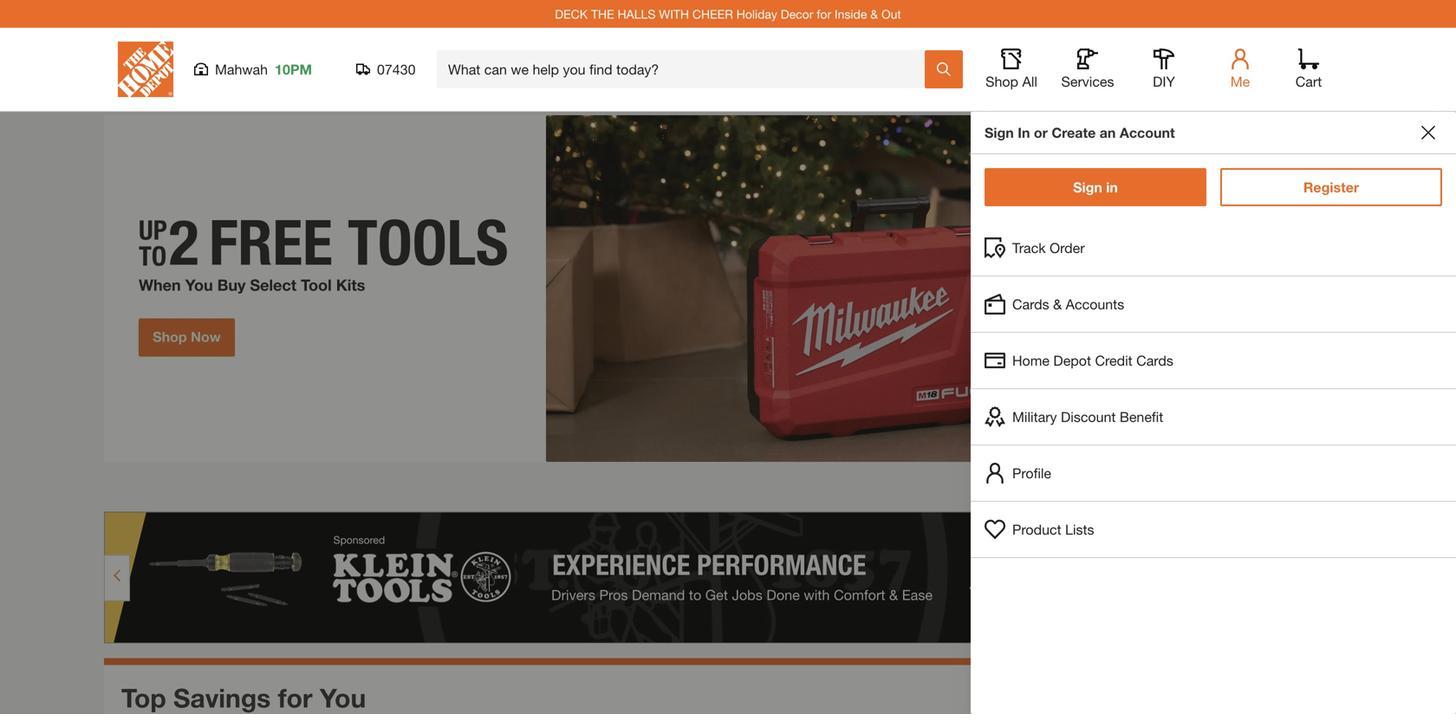 Task type: vqa. For each thing, say whether or not it's contained in the screenshot.
menu containing Track Order
yes



Task type: locate. For each thing, give the bounding box(es) containing it.
in
[[1107, 179, 1119, 196]]

0 vertical spatial &
[[871, 7, 878, 21]]

the home depot logo image
[[118, 42, 173, 97]]

1 horizontal spatial sign
[[1074, 179, 1103, 196]]

0 vertical spatial sign
[[985, 124, 1014, 141]]

order
[[1050, 240, 1085, 256]]

sign in
[[1074, 179, 1119, 196]]

track
[[1013, 240, 1046, 256]]

with
[[659, 7, 689, 21]]

me button
[[1213, 49, 1269, 90]]

cards right credit
[[1137, 353, 1174, 369]]

for left you at the bottom left
[[278, 683, 313, 713]]

cards & accounts link
[[971, 277, 1457, 332]]

product lists
[[1013, 522, 1095, 538]]

cards
[[1013, 296, 1050, 313], [1137, 353, 1174, 369]]

deck
[[555, 7, 588, 21]]

register link
[[1221, 168, 1443, 206]]

account
[[1120, 124, 1176, 141]]

all
[[1023, 73, 1038, 90]]

shop
[[986, 73, 1019, 90]]

1 horizontal spatial for
[[817, 7, 832, 21]]

register
[[1304, 179, 1360, 196]]

for
[[817, 7, 832, 21], [278, 683, 313, 713]]

services
[[1062, 73, 1115, 90]]

1 horizontal spatial &
[[1054, 296, 1062, 313]]

for left inside
[[817, 7, 832, 21]]

shop all button
[[984, 49, 1040, 90]]

& inside cards & accounts link
[[1054, 296, 1062, 313]]

1 horizontal spatial cards
[[1137, 353, 1174, 369]]

1 vertical spatial cards
[[1137, 353, 1174, 369]]

out
[[882, 7, 902, 21]]

sign
[[985, 124, 1014, 141], [1074, 179, 1103, 196]]

& left accounts
[[1054, 296, 1062, 313]]

10pm
[[275, 61, 312, 78]]

1 vertical spatial for
[[278, 683, 313, 713]]

track order link
[[971, 220, 1457, 276]]

lists
[[1066, 522, 1095, 538]]

deck the halls with cheer holiday decor for inside & out
[[555, 7, 902, 21]]

sign left in
[[1074, 179, 1103, 196]]

cards up 'home'
[[1013, 296, 1050, 313]]

sign inside sign in link
[[1074, 179, 1103, 196]]

0 horizontal spatial cards
[[1013, 296, 1050, 313]]

sign left 'in'
[[985, 124, 1014, 141]]

cards & accounts
[[1013, 296, 1125, 313]]

feedback link image
[[1433, 293, 1457, 387]]

benefit
[[1120, 409, 1164, 425]]

0 horizontal spatial sign
[[985, 124, 1014, 141]]

home depot credit cards link
[[971, 333, 1457, 388]]

cheer
[[693, 7, 733, 21]]

menu
[[971, 220, 1457, 558]]

1 vertical spatial sign
[[1074, 179, 1103, 196]]

cart
[[1296, 73, 1323, 90]]

military
[[1013, 409, 1058, 425]]

0 vertical spatial cards
[[1013, 296, 1050, 313]]

&
[[871, 7, 878, 21], [1054, 296, 1062, 313]]

07430 button
[[356, 61, 416, 78]]

savings
[[173, 683, 271, 713]]

1 vertical spatial &
[[1054, 296, 1062, 313]]

in
[[1018, 124, 1031, 141]]

cards inside cards & accounts link
[[1013, 296, 1050, 313]]

cards inside home depot credit cards link
[[1137, 353, 1174, 369]]

& left "out"
[[871, 7, 878, 21]]

home depot credit cards
[[1013, 353, 1174, 369]]

create
[[1052, 124, 1096, 141]]

accounts
[[1066, 296, 1125, 313]]



Task type: describe. For each thing, give the bounding box(es) containing it.
services button
[[1061, 49, 1116, 90]]

halls
[[618, 7, 656, 21]]

sign in or create an account
[[985, 124, 1176, 141]]

the
[[591, 7, 615, 21]]

07430
[[377, 61, 416, 78]]

an
[[1100, 124, 1116, 141]]

home
[[1013, 353, 1050, 369]]

decor
[[781, 7, 814, 21]]

product
[[1013, 522, 1062, 538]]

diy button
[[1137, 49, 1192, 90]]

mahwah
[[215, 61, 268, 78]]

deck the halls with cheer holiday decor for inside & out link
[[555, 7, 902, 21]]

What can we help you find today? search field
[[448, 51, 924, 88]]

profile
[[1013, 465, 1052, 482]]

credit
[[1096, 353, 1133, 369]]

military discount benefit link
[[971, 389, 1457, 445]]

holiday
[[737, 7, 778, 21]]

inside
[[835, 7, 867, 21]]

menu containing track order
[[971, 220, 1457, 558]]

drawer close image
[[1422, 126, 1436, 140]]

sign for sign in or create an account
[[985, 124, 1014, 141]]

shop all
[[986, 73, 1038, 90]]

cart link
[[1290, 49, 1328, 90]]

top savings for you
[[121, 683, 366, 713]]

track order
[[1013, 240, 1085, 256]]

0 vertical spatial for
[[817, 7, 832, 21]]

mahwah 10pm
[[215, 61, 312, 78]]

sign for sign in
[[1074, 179, 1103, 196]]

discount
[[1061, 409, 1116, 425]]

image for 30nov2023-hp-bau-mw44-45 image
[[104, 115, 1353, 462]]

top
[[121, 683, 166, 713]]

0 horizontal spatial &
[[871, 7, 878, 21]]

0 horizontal spatial for
[[278, 683, 313, 713]]

you
[[320, 683, 366, 713]]

me
[[1231, 73, 1251, 90]]

product lists link
[[971, 502, 1457, 558]]

or
[[1034, 124, 1048, 141]]

military discount benefit
[[1013, 409, 1164, 425]]

sign in link
[[985, 168, 1207, 206]]

profile link
[[971, 446, 1457, 501]]

depot
[[1054, 353, 1092, 369]]

diy
[[1153, 73, 1176, 90]]



